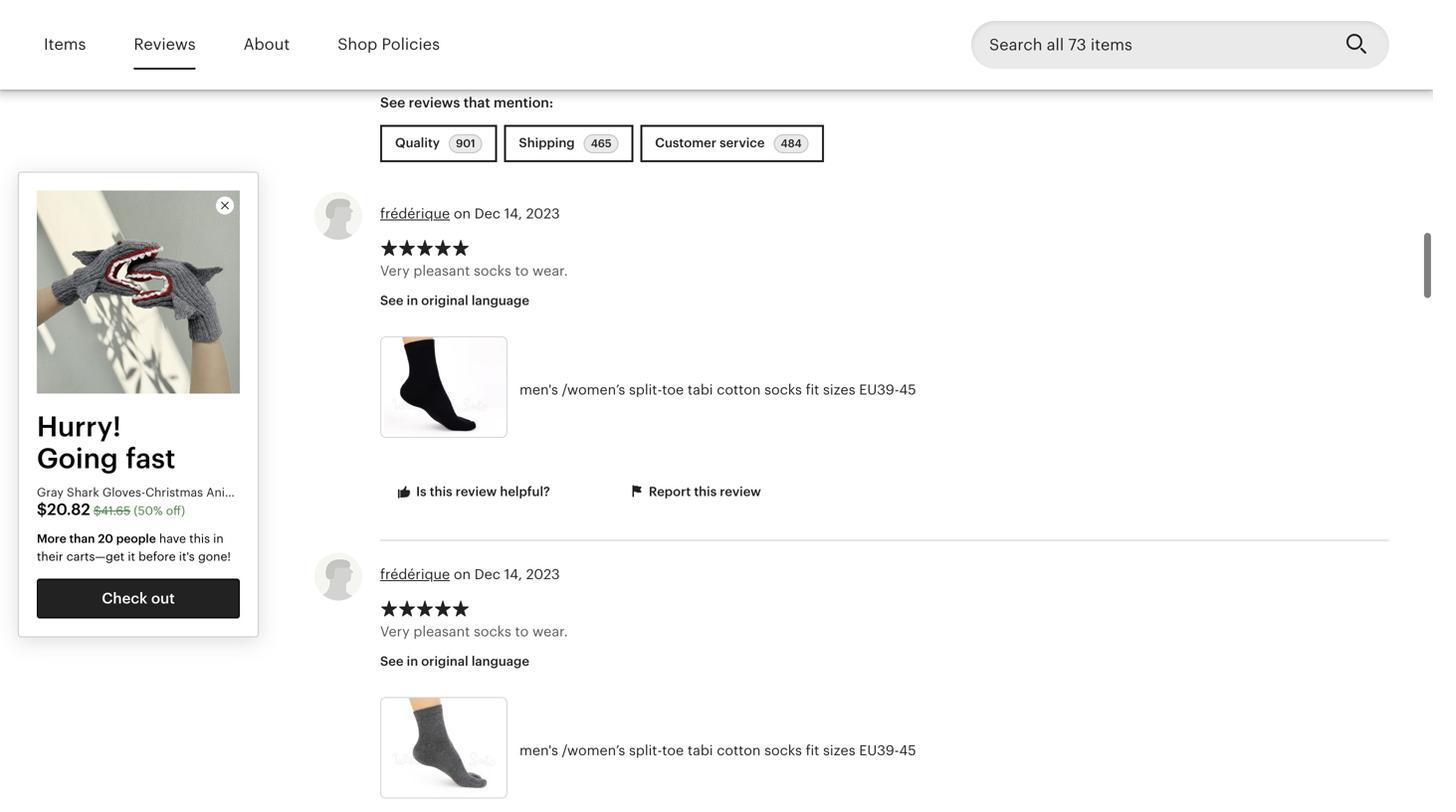 Task type: locate. For each thing, give the bounding box(es) containing it.
check out
[[102, 590, 175, 607]]

0 vertical spatial see in original language button
[[365, 283, 544, 319]]

1 vertical spatial sizes
[[823, 742, 856, 758]]

to
[[515, 263, 529, 279], [515, 623, 529, 639]]

0 vertical spatial sizes
[[823, 382, 856, 397]]

14,
[[504, 205, 522, 221], [504, 566, 522, 582]]

0 vertical spatial frédérique
[[380, 205, 450, 221]]

0 vertical spatial toe
[[662, 382, 684, 397]]

report this review button
[[613, 474, 776, 511]]

see in original language button for first frédérique link from the bottom
[[365, 643, 544, 679]]

1 dec from the top
[[474, 205, 501, 221]]

2 see in original language from the top
[[380, 654, 529, 669]]

see in original language button for 2nd frédérique link from the bottom
[[365, 283, 544, 319]]

0 horizontal spatial reviews
[[44, 31, 119, 52]]

this inside have this in their carts—get it before it's gone!
[[189, 532, 210, 546]]

1 vertical spatial pleasant
[[413, 623, 470, 639]]

very pleasant socks to wear. for 2nd frédérique link from the bottom
[[380, 263, 568, 279]]

0 vertical spatial dec
[[474, 205, 501, 221]]

1 sizes from the top
[[823, 382, 856, 397]]

very pleasant socks to wear.
[[380, 263, 568, 279], [380, 623, 568, 639]]

2 sizes from the top
[[823, 742, 856, 758]]

1 vertical spatial see
[[380, 293, 404, 308]]

sizes for 2nd frédérique link from the bottom
[[823, 382, 856, 397]]

it
[[128, 550, 135, 564]]

0 vertical spatial wear.
[[532, 263, 568, 279]]

1 men's /women's split-toe tabi cotton socks fit sizes eu39-45 from the top
[[520, 382, 916, 397]]

customer
[[655, 135, 717, 150]]

review
[[472, 37, 516, 53], [456, 484, 497, 499], [720, 484, 761, 499]]

1 vertical spatial very pleasant socks to wear.
[[380, 623, 568, 639]]

2 14, from the top
[[504, 566, 522, 582]]

1 original from the top
[[421, 293, 468, 308]]

1 vertical spatial see in original language
[[380, 654, 529, 669]]

465
[[591, 137, 612, 150]]

0 vertical spatial 14,
[[504, 205, 522, 221]]

reviews
[[44, 31, 119, 52], [134, 36, 196, 54]]

2023 down shipping
[[526, 205, 560, 221]]

very for first frédérique link from the bottom
[[380, 623, 410, 639]]

1 vertical spatial men's /women's split-toe tabi cotton socks fit sizes eu39-45 link
[[380, 697, 1167, 804]]

1 pleasant from the top
[[413, 263, 470, 279]]

0 vertical spatial men's
[[520, 382, 558, 397]]

0 vertical spatial fit
[[806, 382, 819, 397]]

1 to from the top
[[515, 263, 529, 279]]

2 men's /women's split-toe tabi cotton socks fit sizes eu39-45 from the top
[[520, 742, 916, 758]]

have this in their carts—get it before it's gone!
[[37, 532, 231, 564]]

1 vertical spatial frédérique on dec 14, 2023
[[380, 566, 560, 582]]

1 vertical spatial eu39-
[[859, 742, 899, 758]]

see in original language
[[380, 293, 529, 308], [380, 654, 529, 669]]

men's
[[520, 382, 558, 397], [520, 742, 558, 758]]

0 vertical spatial see in original language
[[380, 293, 529, 308]]

1 14, from the top
[[504, 205, 522, 221]]

see for 2nd frédérique link from the bottom
[[380, 293, 404, 308]]

1 frédérique link from the top
[[380, 205, 450, 221]]

about link
[[243, 22, 290, 68]]

men's /women's split-toe tabi cotton socks fit sizes eu39-45
[[520, 382, 916, 397], [520, 742, 916, 758]]

2 wear. from the top
[[532, 623, 568, 639]]

frédérique
[[380, 205, 450, 221], [380, 566, 450, 582]]

see
[[380, 95, 405, 111], [380, 293, 404, 308], [380, 654, 404, 669]]

1 vertical spatial split-
[[629, 742, 662, 758]]

toe
[[662, 382, 684, 397], [662, 742, 684, 758]]

frédérique on dec 14, 2023 down is this review helpful? button
[[380, 566, 560, 582]]

1 vertical spatial tabi
[[688, 742, 713, 758]]

review right the item
[[472, 37, 516, 53]]

1 language from the top
[[472, 293, 529, 308]]

see in original language for first frédérique link from the bottom
[[380, 654, 529, 669]]

2 frédérique on dec 14, 2023 from the top
[[380, 566, 560, 582]]

2 very from the top
[[380, 623, 410, 639]]

0 vertical spatial pleasant
[[413, 263, 470, 279]]

item
[[438, 37, 468, 53]]

0 vertical spatial 2023
[[526, 205, 560, 221]]

$20.82
[[37, 501, 90, 519]]

frédérique link down is
[[380, 566, 450, 582]]

1 vertical spatial on
[[454, 566, 471, 582]]

/women's for 2nd frédérique link from the bottom's see in original language button
[[562, 382, 625, 397]]

2 vertical spatial in
[[407, 654, 418, 669]]

2 frédérique from the top
[[380, 566, 450, 582]]

1 men's /women's split-toe tabi cotton socks fit sizes eu39-45 link from the top
[[380, 336, 1167, 443]]

this
[[430, 484, 453, 499], [694, 484, 717, 499], [189, 532, 210, 546]]

original
[[421, 293, 468, 308], [421, 654, 468, 669]]

1 vertical spatial to
[[515, 623, 529, 639]]

2 men's /women's split-toe tabi cotton socks fit sizes eu39-45 link from the top
[[380, 697, 1167, 804]]

report this review
[[646, 484, 761, 499]]

that
[[464, 95, 490, 111]]

frédérique down quality on the left top of the page
[[380, 205, 450, 221]]

0 vertical spatial on
[[454, 205, 471, 221]]

0 vertical spatial eu39-
[[859, 382, 899, 397]]

1 vertical spatial very
[[380, 623, 410, 639]]

1 horizontal spatial reviews
[[134, 36, 196, 54]]

2 on from the top
[[454, 566, 471, 582]]

2 toe from the top
[[662, 742, 684, 758]]

on
[[454, 205, 471, 221], [454, 566, 471, 582]]

review for report this review
[[720, 484, 761, 499]]

2 vertical spatial see
[[380, 654, 404, 669]]

eu39- for first frédérique link from the bottom
[[859, 742, 899, 758]]

1 on from the top
[[454, 205, 471, 221]]

split-
[[629, 382, 662, 397], [629, 742, 662, 758]]

45 for men's /women's split-toe tabi cotton socks fit sizes eu39-45 link for first frédérique link from the bottom
[[899, 742, 916, 758]]

0 vertical spatial very
[[380, 263, 410, 279]]

frédérique link
[[380, 205, 450, 221], [380, 566, 450, 582]]

2 to from the top
[[515, 623, 529, 639]]

dec for 2nd frédérique link from the bottom
[[474, 205, 501, 221]]

split- for 2nd frédérique link from the bottom
[[629, 382, 662, 397]]

2 horizontal spatial this
[[694, 484, 717, 499]]

wear. for 2nd frédérique link from the bottom
[[532, 263, 568, 279]]

pleasant for first frédérique link from the bottom
[[413, 623, 470, 639]]

1 vertical spatial men's /women's split-toe tabi cotton socks fit sizes eu39-45
[[520, 742, 916, 758]]

1 frédérique from the top
[[380, 205, 450, 221]]

1 very pleasant socks to wear. from the top
[[380, 263, 568, 279]]

shop policies
[[338, 36, 440, 54]]

pleasant
[[413, 263, 470, 279], [413, 623, 470, 639]]

2 split- from the top
[[629, 742, 662, 758]]

frédérique on dec 14, 2023 for 2nd frédérique link from the bottom
[[380, 205, 560, 221]]

customer service
[[655, 135, 768, 150]]

see in original language button
[[365, 283, 544, 319], [365, 643, 544, 679]]

1 vertical spatial /women's
[[562, 742, 625, 758]]

this right is
[[430, 484, 453, 499]]

language
[[472, 293, 529, 308], [472, 654, 529, 669]]

is
[[416, 484, 427, 499]]

1 vertical spatial men's
[[520, 742, 558, 758]]

1 cotton from the top
[[717, 382, 761, 397]]

fit
[[806, 382, 819, 397], [806, 742, 819, 758]]

1 fit from the top
[[806, 382, 819, 397]]

2 language from the top
[[472, 654, 529, 669]]

men's /women's split-toe tabi cotton socks fit sizes eu39-45 for first frédérique link from the bottom
[[520, 742, 916, 758]]

2 /women's from the top
[[562, 742, 625, 758]]

0 vertical spatial 45
[[899, 382, 916, 397]]

review right the report
[[720, 484, 761, 499]]

0 vertical spatial split-
[[629, 382, 662, 397]]

1 see from the top
[[380, 95, 405, 111]]

1 toe from the top
[[662, 382, 684, 397]]

0 vertical spatial /women's
[[562, 382, 625, 397]]

0 vertical spatial see
[[380, 95, 405, 111]]

frédérique on dec 14, 2023 down 901
[[380, 205, 560, 221]]

fit for 2nd frédérique link from the bottom
[[806, 382, 819, 397]]

1 45 from the top
[[899, 382, 916, 397]]

eu39-
[[859, 382, 899, 397], [859, 742, 899, 758]]

1 frédérique on dec 14, 2023 from the top
[[380, 205, 560, 221]]

1 vertical spatial 2023
[[526, 566, 560, 582]]

2 men's from the top
[[520, 742, 558, 758]]

0 vertical spatial cotton
[[717, 382, 761, 397]]

2 pleasant from the top
[[413, 623, 470, 639]]

1 /women's from the top
[[562, 382, 625, 397]]

cotton
[[717, 382, 761, 397], [717, 742, 761, 758]]

sizes
[[823, 382, 856, 397], [823, 742, 856, 758]]

their
[[37, 550, 63, 564]]

dec for first frédérique link from the bottom
[[474, 566, 501, 582]]

very
[[380, 263, 410, 279], [380, 623, 410, 639]]

tabi
[[688, 382, 713, 397], [688, 742, 713, 758]]

14, down helpful?
[[504, 566, 522, 582]]

review left helpful?
[[456, 484, 497, 499]]

1 men's from the top
[[520, 382, 558, 397]]

dec
[[474, 205, 501, 221], [474, 566, 501, 582]]

0 vertical spatial men's /women's split-toe tabi cotton socks fit sizes eu39-45
[[520, 382, 916, 397]]

1 vertical spatial 14,
[[504, 566, 522, 582]]

2023
[[526, 205, 560, 221], [526, 566, 560, 582]]

0 vertical spatial men's /women's split-toe tabi cotton socks fit sizes eu39-45 link
[[380, 336, 1167, 443]]

dec down is this review helpful?
[[474, 566, 501, 582]]

2 fit from the top
[[806, 742, 819, 758]]

2 very pleasant socks to wear. from the top
[[380, 623, 568, 639]]

1 vertical spatial cotton
[[717, 742, 761, 758]]

14, down shipping
[[504, 205, 522, 221]]

/women's
[[562, 382, 625, 397], [562, 742, 625, 758]]

frédérique on dec 14, 2023 for first frédérique link from the bottom
[[380, 566, 560, 582]]

on for 2nd frédérique link from the bottom
[[454, 205, 471, 221]]

this up it's gone! on the bottom
[[189, 532, 210, 546]]

0 vertical spatial to
[[515, 263, 529, 279]]

mention:
[[494, 95, 553, 111]]

original for 2nd frédérique link from the bottom
[[421, 293, 468, 308]]

2 original from the top
[[421, 654, 468, 669]]

/women's for see in original language button for first frédérique link from the bottom
[[562, 742, 625, 758]]

men's /women's split-toe tabi cotton socks fit sizes eu39-45 link for first frédérique link from the bottom
[[380, 697, 1167, 804]]

1 vertical spatial original
[[421, 654, 468, 669]]

in
[[407, 293, 418, 308], [213, 532, 224, 546], [407, 654, 418, 669]]

1 vertical spatial in
[[213, 532, 224, 546]]

dec down 901
[[474, 205, 501, 221]]

2 eu39- from the top
[[859, 742, 899, 758]]

is this review helpful?
[[413, 484, 550, 499]]

$41.65
[[93, 504, 131, 518]]

1 tabi from the top
[[688, 382, 713, 397]]

1 vertical spatial wear.
[[532, 623, 568, 639]]

2 45 from the top
[[899, 742, 916, 758]]

0 vertical spatial frédérique on dec 14, 2023
[[380, 205, 560, 221]]

2 see in original language button from the top
[[365, 643, 544, 679]]

toe for 2nd frédérique link from the bottom's see in original language button
[[662, 382, 684, 397]]

report
[[649, 484, 691, 499]]

0 vertical spatial language
[[472, 293, 529, 308]]

frédérique link down quality on the left top of the page
[[380, 205, 450, 221]]

in for 2nd frédérique link from the bottom
[[407, 293, 418, 308]]

hurry!
[[37, 410, 121, 442]]

0 vertical spatial tabi
[[688, 382, 713, 397]]

0 vertical spatial very pleasant socks to wear.
[[380, 263, 568, 279]]

1 vertical spatial frédérique link
[[380, 566, 450, 582]]

eu39- for 2nd frédérique link from the bottom
[[859, 382, 899, 397]]

this for report
[[694, 484, 717, 499]]

1 vertical spatial 45
[[899, 742, 916, 758]]

men's for men's /women's split-toe tabi cotton socks fit sizes eu39-45 link related to 2nd frédérique link from the bottom
[[520, 382, 558, 397]]

1 vertical spatial dec
[[474, 566, 501, 582]]

1 vertical spatial see in original language button
[[365, 643, 544, 679]]

frédérique down is
[[380, 566, 450, 582]]

1 vertical spatial language
[[472, 654, 529, 669]]

0 vertical spatial frédérique link
[[380, 205, 450, 221]]

2 tabi from the top
[[688, 742, 713, 758]]

1 vertical spatial toe
[[662, 742, 684, 758]]

have
[[159, 532, 186, 546]]

(50%
[[134, 504, 163, 518]]

is this review helpful? button
[[380, 474, 565, 511]]

1 split- from the top
[[629, 382, 662, 397]]

0 vertical spatial in
[[407, 293, 418, 308]]

see reviews that mention:
[[380, 95, 553, 111]]

1 see in original language button from the top
[[365, 283, 544, 319]]

45
[[899, 382, 916, 397], [899, 742, 916, 758]]

off)
[[166, 504, 185, 518]]

wear.
[[532, 263, 568, 279], [532, 623, 568, 639]]

men's /women's split-toe tabi cotton socks fit sizes eu39-45 link
[[380, 336, 1167, 443], [380, 697, 1167, 804]]

1 vertical spatial fit
[[806, 742, 819, 758]]

1 eu39- from the top
[[859, 382, 899, 397]]

men's for men's /women's split-toe tabi cotton socks fit sizes eu39-45 link for first frédérique link from the bottom
[[520, 742, 558, 758]]

2 see from the top
[[380, 293, 404, 308]]

frédérique on dec 14, 2023
[[380, 205, 560, 221], [380, 566, 560, 582]]

socks
[[474, 263, 511, 279], [765, 382, 802, 397], [474, 623, 511, 639], [765, 742, 802, 758]]

this right the report
[[694, 484, 717, 499]]

1 horizontal spatial this
[[430, 484, 453, 499]]

3 see from the top
[[380, 654, 404, 669]]

2 dec from the top
[[474, 566, 501, 582]]

0 horizontal spatial this
[[189, 532, 210, 546]]

very pleasant socks to wear. for first frédérique link from the bottom
[[380, 623, 568, 639]]

2023 down helpful?
[[526, 566, 560, 582]]

0 vertical spatial original
[[421, 293, 468, 308]]

1 very from the top
[[380, 263, 410, 279]]

1 wear. from the top
[[532, 263, 568, 279]]

1 see in original language from the top
[[380, 293, 529, 308]]

1 vertical spatial frédérique
[[380, 566, 450, 582]]

on down is this review helpful? button
[[454, 566, 471, 582]]

on down 901
[[454, 205, 471, 221]]



Task type: describe. For each thing, give the bounding box(es) containing it.
review for average item review
[[472, 37, 516, 53]]

reviews
[[409, 95, 460, 111]]

shop policies link
[[338, 22, 440, 68]]

review for is this review helpful?
[[456, 484, 497, 499]]

out
[[151, 590, 175, 607]]

going fast
[[37, 442, 176, 474]]

in for first frédérique link from the bottom
[[407, 654, 418, 669]]

to for 2nd frédérique link from the bottom
[[515, 263, 529, 279]]

before
[[138, 550, 176, 564]]

in inside have this in their carts—get it before it's gone!
[[213, 532, 224, 546]]

frédérique for first frédérique link from the bottom
[[380, 566, 450, 582]]

484
[[781, 137, 802, 150]]

average
[[380, 37, 435, 53]]

policies
[[382, 36, 440, 54]]

items link
[[44, 22, 86, 68]]

1 2023 from the top
[[526, 205, 560, 221]]

2 2023 from the top
[[526, 566, 560, 582]]

men's /women's split-toe tabi cotton socks fit sizes eu39-45 link for 2nd frédérique link from the bottom
[[380, 336, 1167, 443]]

split- for first frédérique link from the bottom
[[629, 742, 662, 758]]

20
[[98, 532, 113, 546]]

see in original language for 2nd frédérique link from the bottom
[[380, 293, 529, 308]]

service
[[720, 135, 765, 150]]

sizes for first frédérique link from the bottom
[[823, 742, 856, 758]]

2 cotton from the top
[[717, 742, 761, 758]]

hurry! going fast
[[37, 410, 176, 474]]

reviews link
[[134, 22, 196, 68]]

Search all 73 items text field
[[971, 21, 1330, 69]]

shop
[[338, 36, 378, 54]]

on for first frédérique link from the bottom
[[454, 566, 471, 582]]

very for 2nd frédérique link from the bottom
[[380, 263, 410, 279]]

14, for 2nd frédérique link from the bottom
[[504, 205, 522, 221]]

language for first frédérique link from the bottom
[[472, 654, 529, 669]]

carts—get
[[66, 550, 125, 564]]

wear. for first frédérique link from the bottom
[[532, 623, 568, 639]]

fit for first frédérique link from the bottom
[[806, 742, 819, 758]]

average item review
[[380, 37, 516, 53]]

items
[[44, 36, 86, 54]]

check
[[102, 590, 147, 607]]

see for first frédérique link from the bottom
[[380, 654, 404, 669]]

more than 20 people
[[37, 532, 156, 546]]

men's /women's split-toe tabi cotton socks fit sizes eu39-45 for 2nd frédérique link from the bottom
[[520, 382, 916, 397]]

original for first frédérique link from the bottom
[[421, 654, 468, 669]]

quality
[[395, 135, 443, 150]]

45 for men's /women's split-toe tabi cotton socks fit sizes eu39-45 link related to 2nd frédérique link from the bottom
[[899, 382, 916, 397]]

pleasant for 2nd frédérique link from the bottom
[[413, 263, 470, 279]]

14, for first frédérique link from the bottom
[[504, 566, 522, 582]]

than
[[69, 532, 95, 546]]

tabi for first frédérique link from the bottom
[[688, 742, 713, 758]]

helpful?
[[500, 484, 550, 499]]

to for first frédérique link from the bottom
[[515, 623, 529, 639]]

this for is
[[430, 484, 453, 499]]

901
[[456, 137, 475, 150]]

shipping
[[519, 135, 578, 150]]

more
[[37, 532, 66, 546]]

toe for see in original language button for first frédérique link from the bottom
[[662, 742, 684, 758]]

$20.82 $41.65 (50% off)
[[37, 501, 185, 519]]

2 frédérique link from the top
[[380, 566, 450, 582]]

this for have
[[189, 532, 210, 546]]

tabi for 2nd frédérique link from the bottom
[[688, 382, 713, 397]]

about
[[243, 36, 290, 54]]

frédérique for 2nd frédérique link from the bottom
[[380, 205, 450, 221]]

it's gone!
[[179, 550, 231, 564]]

people
[[116, 532, 156, 546]]

language for 2nd frédérique link from the bottom
[[472, 293, 529, 308]]



Task type: vqa. For each thing, say whether or not it's contained in the screenshot.
the top pleasant
yes



